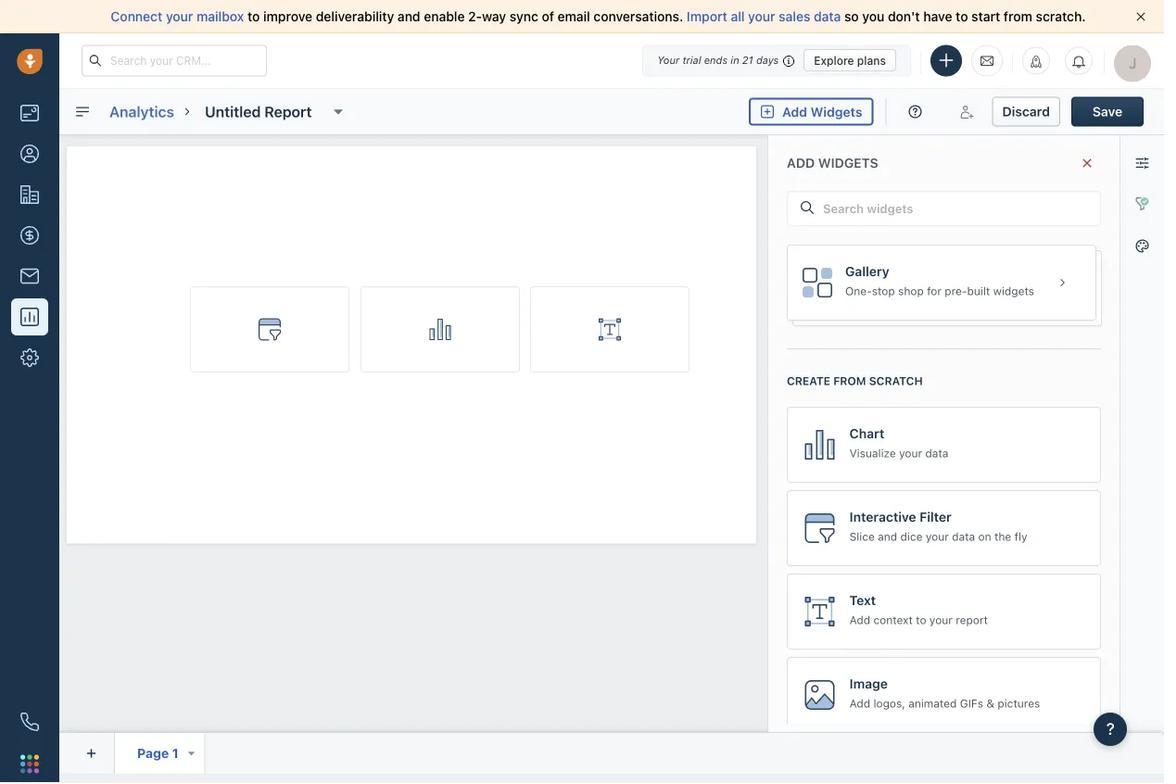 Task type: vqa. For each thing, say whether or not it's contained in the screenshot.
the If to the middle
no



Task type: describe. For each thing, give the bounding box(es) containing it.
improve
[[263, 9, 313, 24]]

phone image
[[20, 713, 39, 732]]

send email image
[[981, 53, 994, 68]]

connect your mailbox to improve deliverability and enable 2-way sync of email conversations. import all your sales data so you don't have to start from scratch.
[[111, 9, 1087, 24]]

your trial ends in 21 days
[[658, 54, 779, 66]]

days
[[757, 54, 779, 66]]

sync
[[510, 9, 539, 24]]

2 to from the left
[[956, 9, 969, 24]]

way
[[482, 9, 507, 24]]

you
[[863, 9, 885, 24]]

phone element
[[11, 704, 48, 741]]

don't
[[889, 9, 921, 24]]

all
[[731, 9, 745, 24]]

in
[[731, 54, 740, 66]]

21
[[743, 54, 754, 66]]

explore
[[815, 54, 855, 67]]



Task type: locate. For each thing, give the bounding box(es) containing it.
plans
[[858, 54, 887, 67]]

close image
[[1137, 12, 1146, 21]]

ends
[[705, 54, 728, 66]]

1 to from the left
[[248, 9, 260, 24]]

1 horizontal spatial your
[[749, 9, 776, 24]]

so
[[845, 9, 860, 24]]

connect your mailbox link
[[111, 9, 248, 24]]

Search your CRM... text field
[[82, 45, 267, 77]]

email
[[558, 9, 591, 24]]

your right all
[[749, 9, 776, 24]]

enable
[[424, 9, 465, 24]]

your
[[658, 54, 680, 66]]

trial
[[683, 54, 702, 66]]

explore plans
[[815, 54, 887, 67]]

scratch.
[[1037, 9, 1087, 24]]

import
[[687, 9, 728, 24]]

start
[[972, 9, 1001, 24]]

deliverability
[[316, 9, 394, 24]]

of
[[542, 9, 555, 24]]

have
[[924, 9, 953, 24]]

explore plans link
[[804, 49, 897, 71]]

0 horizontal spatial to
[[248, 9, 260, 24]]

conversations.
[[594, 9, 684, 24]]

to left start
[[956, 9, 969, 24]]

your left 'mailbox'
[[166, 9, 193, 24]]

from
[[1004, 9, 1033, 24]]

freshworks switcher image
[[20, 755, 39, 774]]

to
[[248, 9, 260, 24], [956, 9, 969, 24]]

1 your from the left
[[166, 9, 193, 24]]

to right 'mailbox'
[[248, 9, 260, 24]]

connect
[[111, 9, 163, 24]]

sales
[[779, 9, 811, 24]]

import all your sales data link
[[687, 9, 845, 24]]

0 horizontal spatial your
[[166, 9, 193, 24]]

data
[[814, 9, 842, 24]]

2-
[[469, 9, 482, 24]]

mailbox
[[197, 9, 244, 24]]

and
[[398, 9, 421, 24]]

your
[[166, 9, 193, 24], [749, 9, 776, 24]]

2 your from the left
[[749, 9, 776, 24]]

what's new image
[[1030, 55, 1043, 68]]

1 horizontal spatial to
[[956, 9, 969, 24]]



